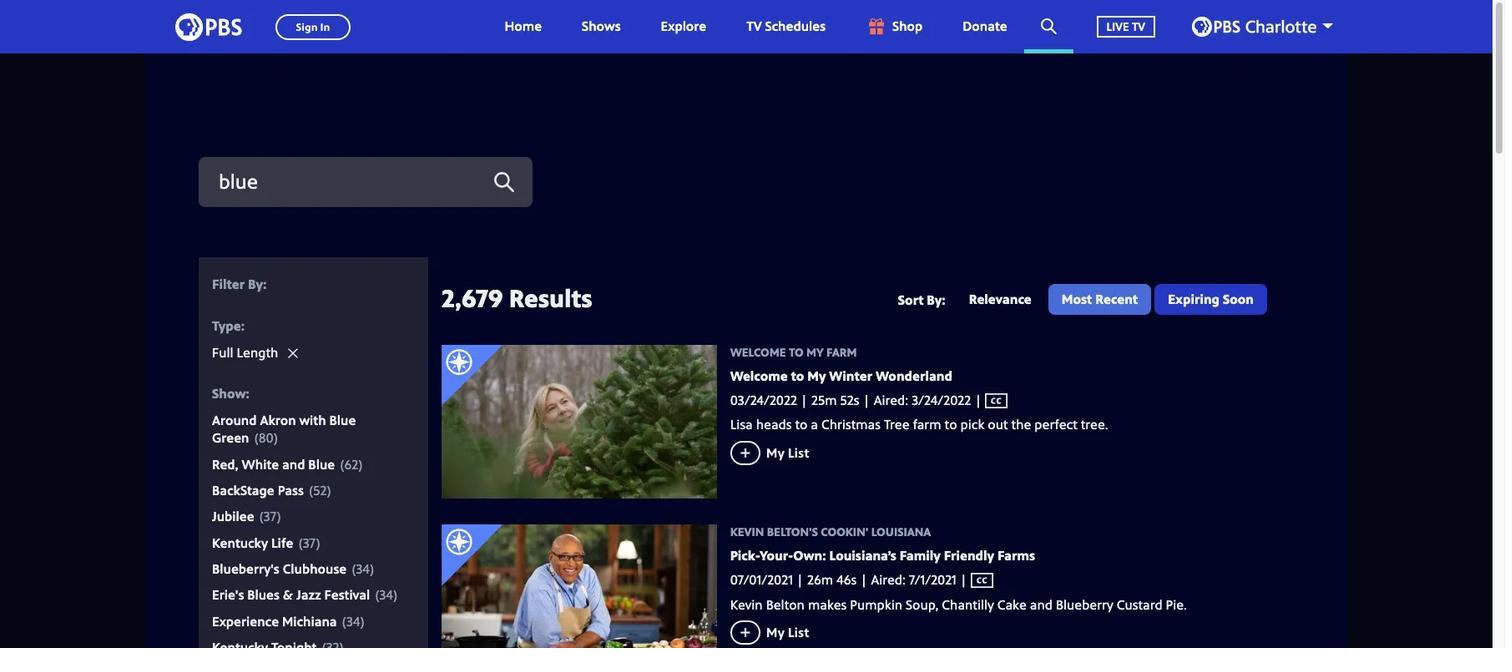 Task type: vqa. For each thing, say whether or not it's contained in the screenshot.


Task type: locate. For each thing, give the bounding box(es) containing it.
by:
[[248, 275, 267, 293], [927, 291, 946, 309]]

aired: for family
[[872, 571, 906, 589]]

kentucky
[[212, 534, 268, 552]]

kevin belton makes pumpkin soup, chantilly cake and blueberry custard pie.
[[731, 595, 1188, 614]]

1 vertical spatial my
[[808, 366, 826, 385]]

tv left "schedules"
[[747, 17, 762, 35]]

my up '25m'
[[808, 366, 826, 385]]

: up full length
[[241, 316, 245, 335]]

pumpkin
[[851, 595, 903, 614]]

and up the pass
[[282, 455, 305, 473]]

closed captions available element
[[972, 391, 1008, 410], [957, 571, 994, 589]]

full length
[[212, 343, 278, 362]]

schedules
[[765, 17, 826, 35]]

1 vertical spatial kevin
[[731, 595, 763, 614]]

kevin for kevin belton's cookin' louisiana pick-your-own: louisiana's family friendly farms
[[731, 524, 765, 540]]

0 vertical spatial closed captions available element
[[972, 391, 1008, 410]]

( right jubilee
[[259, 507, 264, 526]]

: up around
[[246, 384, 250, 402]]

|
[[801, 391, 809, 409], [863, 391, 871, 409], [972, 391, 986, 409], [797, 571, 804, 589], [861, 571, 868, 589], [957, 571, 971, 589]]

0 vertical spatial blue
[[330, 411, 356, 429]]

tv schedules
[[747, 17, 826, 35]]

1 kevin from the top
[[731, 524, 765, 540]]

34 down festival
[[347, 612, 360, 630]]

0 vertical spatial 37
[[264, 507, 277, 526]]

26m
[[808, 571, 834, 589]]

1 vertical spatial closed captions available element
[[957, 571, 994, 589]]

and right cake at right
[[1031, 595, 1053, 614]]

tv right live
[[1133, 18, 1146, 34]]

kevin up pick-
[[731, 524, 765, 540]]

34
[[356, 560, 370, 578], [380, 586, 393, 604], [347, 612, 360, 630]]

2 vertical spatial 34
[[347, 612, 360, 630]]

( 80 )
[[254, 429, 278, 447]]

1 vertical spatial 37
[[303, 534, 316, 552]]

shows link
[[566, 0, 638, 53]]

0 horizontal spatial :
[[241, 316, 245, 335]]

tree.
[[1081, 415, 1109, 434]]

1 vertical spatial aired:
[[872, 571, 906, 589]]

0 vertical spatial my
[[807, 344, 824, 360]]

kevin
[[731, 524, 765, 540], [731, 595, 763, 614]]

0 vertical spatial and
[[282, 455, 305, 473]]

welcome
[[731, 344, 786, 360], [731, 366, 788, 385]]

by: right sort
[[927, 291, 946, 309]]

closed captions available element for 07/01/2021 | 26m 46s | aired: 7/1/2021
[[957, 571, 994, 589]]

37 up the clubhouse
[[303, 534, 316, 552]]

0 vertical spatial passport image
[[442, 345, 504, 406]]

2 welcome from the top
[[731, 366, 788, 385]]

red, white and blue ( 62 ) backstage pass ( 52 ) jubilee ( 37 ) kentucky life ( 37 ) blueberry's clubhouse ( 34 ) erie's blues & jazz festival ( 34 ) experience michiana ( 34 )
[[212, 455, 398, 630]]

pick
[[961, 415, 985, 434]]

akron
[[260, 411, 296, 429]]

1 vertical spatial and
[[1031, 595, 1053, 614]]

welcome to my farm link
[[731, 344, 1278, 361]]

sort
[[899, 291, 924, 309]]

and
[[282, 455, 305, 473], [1031, 595, 1053, 614]]

recent
[[1096, 290, 1139, 308]]

cake
[[998, 595, 1027, 614]]

donate
[[963, 17, 1008, 35]]

white
[[242, 455, 279, 473]]

to left farm
[[789, 344, 804, 360]]

live tv link
[[1081, 0, 1173, 53]]

to left the a
[[795, 415, 808, 434]]

(
[[254, 429, 259, 447], [340, 455, 344, 473], [309, 481, 313, 500], [259, 507, 264, 526], [299, 534, 303, 552], [352, 560, 356, 578], [375, 586, 380, 604], [342, 612, 347, 630]]

welcome to my farm welcome to my winter wonderland
[[731, 344, 953, 385]]

34 right festival
[[380, 586, 393, 604]]

1 vertical spatial 34
[[380, 586, 393, 604]]

the
[[1012, 415, 1032, 434]]

welcome to my winter wonderland link
[[731, 366, 953, 385]]

0 vertical spatial kevin
[[731, 524, 765, 540]]

by: right filter
[[248, 275, 267, 293]]

1 horizontal spatial tv
[[1133, 18, 1146, 34]]

expiring soon
[[1169, 290, 1255, 308]]

louisiana
[[872, 524, 932, 540]]

| up pick
[[972, 391, 986, 409]]

makes
[[808, 595, 847, 614]]

37
[[264, 507, 277, 526], [303, 534, 316, 552]]

kevin inside kevin belton's cookin' louisiana pick-your-own: louisiana's family friendly farms
[[731, 524, 765, 540]]

lisa
[[731, 415, 753, 434]]

1 horizontal spatial by:
[[927, 291, 946, 309]]

shop
[[893, 17, 923, 35]]

0 vertical spatial aired:
[[874, 391, 909, 409]]

7/1/2021
[[910, 571, 957, 589]]

2 kevin from the top
[[731, 595, 763, 614]]

1 vertical spatial welcome
[[731, 366, 788, 385]]

0 horizontal spatial 37
[[264, 507, 277, 526]]

heads
[[756, 415, 792, 434]]

around akron with blue green
[[212, 411, 356, 447]]

explore
[[661, 17, 707, 35]]

blue inside around akron with blue green
[[330, 411, 356, 429]]

( right the pass
[[309, 481, 313, 500]]

by: for filter by:
[[248, 275, 267, 293]]

full length button
[[212, 343, 299, 362]]

0 horizontal spatial and
[[282, 455, 305, 473]]

aired: down pick-your-own: louisiana's family friendly farms link on the bottom
[[872, 571, 906, 589]]

my left farm
[[807, 344, 824, 360]]

cookin'
[[821, 524, 869, 540]]

1 vertical spatial passport image
[[442, 525, 504, 586]]

03/24/2022
[[731, 391, 798, 409]]

1 welcome from the top
[[731, 344, 786, 360]]

:
[[241, 316, 245, 335], [246, 384, 250, 402]]

passport image
[[442, 345, 504, 406], [442, 525, 504, 586]]

2,679 results
[[442, 281, 593, 315]]

relevance
[[969, 290, 1032, 308]]

closed captions available element up the out
[[972, 391, 1008, 410]]

1 passport image from the top
[[442, 345, 504, 406]]

1 vertical spatial blue
[[309, 455, 335, 473]]

62
[[344, 455, 358, 473]]

37 up life
[[264, 507, 277, 526]]

blue inside red, white and blue ( 62 ) backstage pass ( 52 ) jubilee ( 37 ) kentucky life ( 37 ) blueberry's clubhouse ( 34 ) erie's blues & jazz festival ( 34 ) experience michiana ( 34 )
[[309, 455, 335, 473]]

( right life
[[299, 534, 303, 552]]

around
[[212, 411, 257, 429]]

backstage
[[212, 481, 275, 500]]

to up 03/24/2022
[[791, 366, 805, 385]]

blue right with
[[330, 411, 356, 429]]

1 horizontal spatial and
[[1031, 595, 1053, 614]]

expiring
[[1169, 290, 1220, 308]]

soon
[[1224, 290, 1255, 308]]

farm
[[827, 344, 857, 360]]

blue
[[330, 411, 356, 429], [309, 455, 335, 473]]

1 horizontal spatial :
[[246, 384, 250, 402]]

your-
[[760, 546, 794, 565]]

( right festival
[[375, 586, 380, 604]]

2 passport image from the top
[[442, 525, 504, 586]]

green
[[212, 429, 249, 447]]

pick-your-own: louisiana's family friendly farms image
[[442, 525, 717, 648]]

1 vertical spatial :
[[246, 384, 250, 402]]

blue for and
[[309, 455, 335, 473]]

| up chantilly
[[957, 571, 971, 589]]

)
[[274, 429, 278, 447], [358, 455, 363, 473], [327, 481, 331, 500], [277, 507, 281, 526], [316, 534, 321, 552], [370, 560, 374, 578], [393, 586, 398, 604], [360, 612, 365, 630]]

clubhouse
[[283, 560, 347, 578]]

0 horizontal spatial by:
[[248, 275, 267, 293]]

kevin down 07/01/2021 on the bottom of page
[[731, 595, 763, 614]]

closed captions available element down friendly
[[957, 571, 994, 589]]

family
[[900, 546, 941, 565]]

home link
[[488, 0, 559, 53]]

home
[[505, 17, 542, 35]]

0 vertical spatial :
[[241, 316, 245, 335]]

0 vertical spatial welcome
[[731, 344, 786, 360]]

aired: up tree on the bottom right
[[874, 391, 909, 409]]

blue up 52
[[309, 455, 335, 473]]

jazz
[[296, 586, 321, 604]]

to
[[789, 344, 804, 360], [791, 366, 805, 385], [795, 415, 808, 434], [945, 415, 958, 434]]

out
[[988, 415, 1009, 434]]

lisa heads to a christmas tree farm to pick out the perfect tree.
[[731, 415, 1109, 434]]

34 up festival
[[356, 560, 370, 578]]

closed captions available element for 03/24/2022 | 25m 52s | aired: 3/24/2022
[[972, 391, 1008, 410]]



Task type: describe. For each thing, give the bounding box(es) containing it.
farm
[[913, 415, 942, 434]]

and inside red, white and blue ( 62 ) backstage pass ( 52 ) jubilee ( 37 ) kentucky life ( 37 ) blueberry's clubhouse ( 34 ) erie's blues & jazz festival ( 34 ) experience michiana ( 34 )
[[282, 455, 305, 473]]

erie's
[[212, 586, 244, 604]]

: for type :
[[241, 316, 245, 335]]

filter
[[212, 275, 245, 293]]

friendly
[[944, 546, 995, 565]]

sort by:
[[899, 291, 946, 309]]

0 vertical spatial 34
[[356, 560, 370, 578]]

a
[[811, 415, 819, 434]]

kevin belton's cookin' louisiana link
[[731, 524, 1278, 540]]

christmas
[[822, 415, 881, 434]]

explore link
[[644, 0, 723, 53]]

| right 52s
[[863, 391, 871, 409]]

tree
[[884, 415, 910, 434]]

52s
[[841, 391, 860, 409]]

: for show :
[[246, 384, 250, 402]]

pie.
[[1166, 595, 1188, 614]]

type :
[[212, 316, 245, 335]]

( right green
[[254, 429, 259, 447]]

type
[[212, 316, 241, 335]]

michiana
[[282, 612, 337, 630]]

tv schedules link
[[730, 0, 843, 53]]

pass
[[278, 481, 304, 500]]

jubilee
[[212, 507, 254, 526]]

blueberry's
[[212, 560, 280, 578]]

| right 46s
[[861, 571, 868, 589]]

1 horizontal spatial 37
[[303, 534, 316, 552]]

wonderland
[[876, 366, 953, 385]]

blueberry
[[1057, 595, 1114, 614]]

3/24/2022
[[912, 391, 972, 409]]

0 horizontal spatial tv
[[747, 17, 762, 35]]

welcome to my winter wonderland image
[[442, 345, 717, 499]]

show
[[212, 384, 246, 402]]

length
[[237, 343, 278, 362]]

07/01/2021 | 26m 46s | aired: 7/1/2021
[[731, 571, 957, 589]]

pick-your-own: louisiana's family friendly farms link
[[731, 546, 1036, 565]]

07/01/2021
[[731, 571, 793, 589]]

( down festival
[[342, 612, 347, 630]]

results
[[509, 281, 593, 315]]

46s
[[837, 571, 857, 589]]

life
[[271, 534, 294, 552]]

kevin for kevin belton makes pumpkin soup, chantilly cake and blueberry custard pie.
[[731, 595, 763, 614]]

donate link
[[947, 0, 1025, 53]]

| left 26m
[[797, 571, 804, 589]]

80
[[259, 429, 274, 447]]

red,
[[212, 455, 239, 473]]

pbs image
[[175, 8, 242, 46]]

03/24/2022 | 25m 52s | aired: 3/24/2022
[[731, 391, 972, 409]]

pbs charlotte image
[[1193, 17, 1317, 37]]

full
[[212, 343, 233, 362]]

52
[[313, 481, 327, 500]]

with
[[299, 411, 326, 429]]

winter
[[830, 366, 873, 385]]

( up festival
[[352, 560, 356, 578]]

live
[[1107, 18, 1130, 34]]

pick-
[[731, 546, 760, 565]]

most
[[1062, 290, 1093, 308]]

shows
[[582, 17, 621, 35]]

2,679
[[442, 281, 503, 315]]

passport image for pick-your-own: louisiana's family friendly farms
[[442, 525, 504, 586]]

live tv
[[1107, 18, 1146, 34]]

&
[[283, 586, 293, 604]]

blues
[[247, 586, 280, 604]]

perfect
[[1035, 415, 1078, 434]]

shop link
[[850, 0, 940, 53]]

custard
[[1117, 595, 1163, 614]]

louisiana's
[[830, 546, 897, 565]]

chantilly
[[942, 595, 995, 614]]

experience
[[212, 612, 279, 630]]

most recent
[[1062, 290, 1139, 308]]

( down around akron with blue green in the bottom left of the page
[[340, 455, 344, 473]]

to left pick
[[945, 415, 958, 434]]

kevin belton's cookin' louisiana pick-your-own: louisiana's family friendly farms
[[731, 524, 1036, 565]]

show :
[[212, 384, 250, 402]]

filter by:
[[212, 275, 267, 293]]

| left '25m'
[[801, 391, 809, 409]]

Search search field
[[199, 157, 533, 207]]

soup,
[[906, 595, 939, 614]]

aired: for wonderland
[[874, 391, 909, 409]]

by: for sort by:
[[927, 291, 946, 309]]

belton
[[766, 595, 805, 614]]

passport image for welcome to my winter wonderland
[[442, 345, 504, 406]]

blue for with
[[330, 411, 356, 429]]

farms
[[998, 546, 1036, 565]]

search image
[[1041, 18, 1057, 34]]



